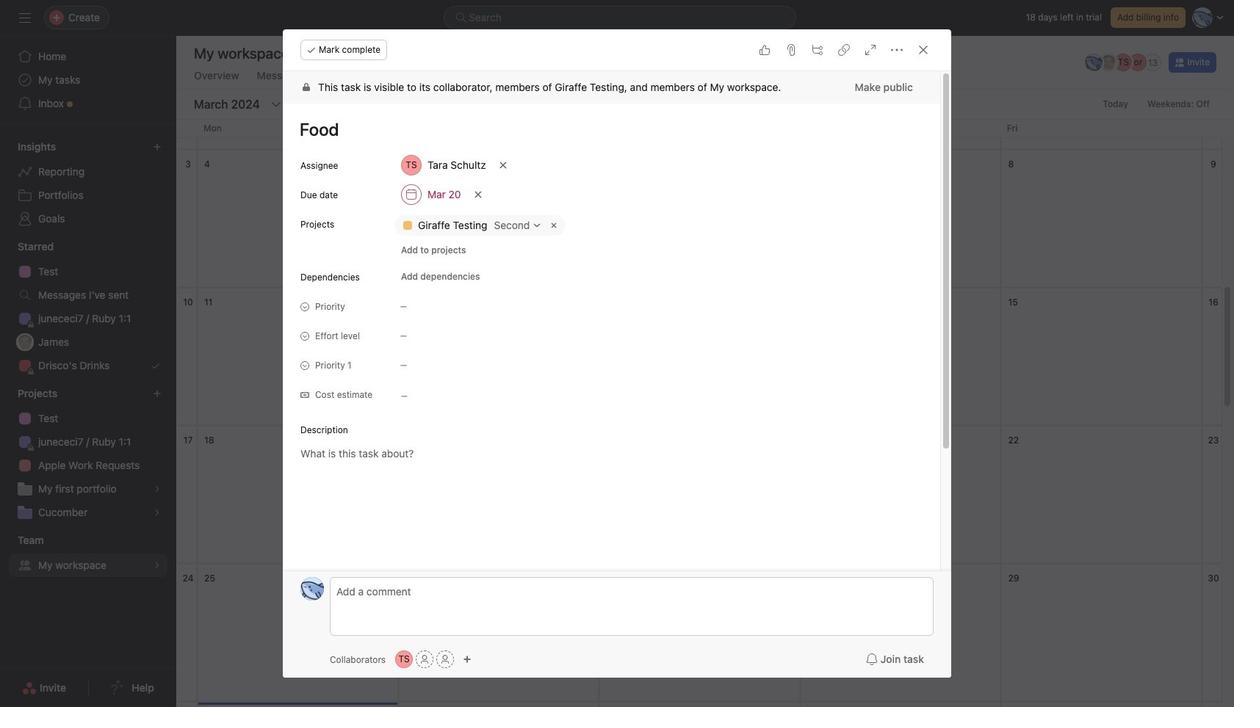 Task type: describe. For each thing, give the bounding box(es) containing it.
close task pane image
[[918, 44, 930, 56]]

starred element
[[0, 234, 176, 381]]

0 likes. click to like this task image
[[759, 44, 771, 56]]

Task Name text field
[[290, 112, 923, 146]]

teams element
[[0, 528, 176, 581]]

global element
[[0, 36, 176, 124]]

insights element
[[0, 134, 176, 234]]

add to starred image
[[297, 48, 309, 60]]

remove assignee image
[[499, 161, 508, 170]]

more actions for this task image
[[892, 44, 903, 56]]

open user profile image
[[301, 578, 324, 601]]

add or remove collaborators image
[[396, 651, 413, 669]]

hide sidebar image
[[19, 12, 31, 24]]

projects element
[[0, 381, 176, 528]]



Task type: vqa. For each thing, say whether or not it's contained in the screenshot.
Invite button
no



Task type: locate. For each thing, give the bounding box(es) containing it.
clear due date image
[[474, 190, 483, 199]]

full screen image
[[865, 44, 877, 56]]

add or remove collaborators image
[[463, 656, 472, 664]]

main content inside food dialog
[[283, 71, 941, 708]]

copy task link image
[[839, 44, 850, 56]]

— text field
[[395, 381, 571, 408]]

add subtask image
[[812, 44, 824, 56]]

main content
[[283, 71, 941, 708]]

food dialog
[[283, 29, 952, 708]]

list box
[[444, 6, 797, 29]]

remove image
[[549, 220, 560, 232]]

attachments: add a file to this task, food image
[[786, 44, 797, 56]]



